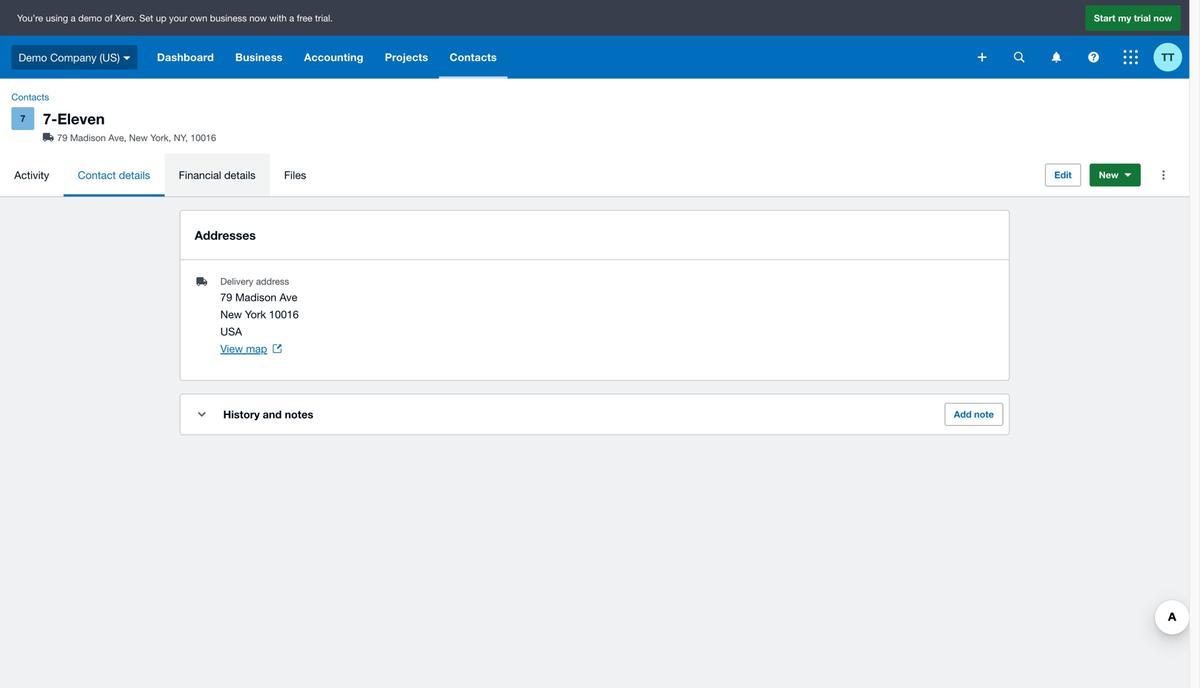 Task type: describe. For each thing, give the bounding box(es) containing it.
1 a from the left
[[71, 12, 76, 23]]

7-
[[43, 110, 57, 128]]

tt button
[[1154, 36, 1190, 79]]

start my trial now
[[1094, 12, 1172, 23]]

1 now from the left
[[249, 12, 267, 23]]

eleven
[[57, 110, 105, 128]]

demo
[[19, 51, 47, 63]]

contacts for the 'contacts' dropdown button
[[450, 51, 497, 64]]

files button
[[270, 154, 321, 197]]

menu containing activity
[[0, 154, 1034, 197]]

edit
[[1055, 169, 1072, 181]]

10016 inside delivery address 79 madison ave new york 10016 usa view map
[[269, 308, 299, 321]]

note
[[974, 409, 994, 420]]

2 a from the left
[[289, 12, 294, 23]]

dashboard
[[157, 51, 214, 64]]

toggle button
[[188, 400, 216, 429]]

york
[[245, 308, 266, 321]]

0 horizontal spatial madison
[[70, 132, 106, 143]]

contact details
[[78, 169, 150, 181]]

7
[[20, 113, 25, 124]]

dashboard link
[[146, 36, 225, 79]]

add note
[[954, 409, 994, 420]]

ny,
[[174, 132, 188, 143]]

york,
[[150, 132, 171, 143]]

activity
[[14, 169, 49, 181]]

with
[[270, 12, 287, 23]]

contact
[[78, 169, 116, 181]]

actions menu image
[[1150, 161, 1178, 189]]

edit button
[[1045, 164, 1081, 187]]

0 vertical spatial new
[[129, 132, 148, 143]]

history
[[223, 408, 260, 421]]

my
[[1118, 12, 1132, 23]]

set
[[139, 12, 153, 23]]



Task type: vqa. For each thing, say whether or not it's contained in the screenshot.
left CONTACTS
yes



Task type: locate. For each thing, give the bounding box(es) containing it.
addresses
[[195, 228, 256, 242]]

projects button
[[374, 36, 439, 79]]

financial
[[179, 169, 221, 181]]

0 horizontal spatial svg image
[[123, 56, 131, 60]]

79
[[57, 132, 67, 143], [220, 291, 232, 303]]

and
[[263, 408, 282, 421]]

business button
[[225, 36, 293, 79]]

1 details from the left
[[119, 169, 150, 181]]

contacts up 7
[[11, 91, 49, 103]]

0 horizontal spatial a
[[71, 12, 76, 23]]

1 horizontal spatial now
[[1154, 12, 1172, 23]]

contacts right projects popup button
[[450, 51, 497, 64]]

view
[[220, 342, 243, 355]]

view map link
[[220, 340, 282, 357]]

contacts button
[[439, 36, 508, 79]]

2 horizontal spatial new
[[1099, 169, 1119, 181]]

contacts inside 'link'
[[11, 91, 49, 103]]

a left free
[[289, 12, 294, 23]]

now left with
[[249, 12, 267, 23]]

1 horizontal spatial 79
[[220, 291, 232, 303]]

details inside button
[[224, 169, 256, 181]]

details right the financial
[[224, 169, 256, 181]]

1 vertical spatial 10016
[[269, 308, 299, 321]]

details inside button
[[119, 169, 150, 181]]

0 vertical spatial 10016
[[190, 132, 216, 143]]

of
[[105, 12, 113, 23]]

a right using
[[71, 12, 76, 23]]

79 inside delivery address 79 madison ave new york 10016 usa view map
[[220, 291, 232, 303]]

delivery address 79 madison ave new york 10016 usa view map
[[220, 276, 299, 355]]

up
[[156, 12, 166, 23]]

new inside popup button
[[1099, 169, 1119, 181]]

2 now from the left
[[1154, 12, 1172, 23]]

contacts inside dropdown button
[[450, 51, 497, 64]]

10016 right ny,
[[190, 132, 216, 143]]

10016
[[190, 132, 216, 143], [269, 308, 299, 321]]

activity button
[[0, 154, 64, 197]]

1 horizontal spatial svg image
[[1052, 52, 1061, 63]]

company
[[50, 51, 97, 63]]

accounting button
[[293, 36, 374, 79]]

address
[[256, 276, 289, 287]]

files
[[284, 169, 306, 181]]

demo
[[78, 12, 102, 23]]

1 horizontal spatial a
[[289, 12, 294, 23]]

1 horizontal spatial contacts
[[450, 51, 497, 64]]

contacts
[[450, 51, 497, 64], [11, 91, 49, 103]]

(us)
[[100, 51, 120, 63]]

0 vertical spatial contacts
[[450, 51, 497, 64]]

10016 down ave
[[269, 308, 299, 321]]

madison up york on the top
[[235, 291, 277, 303]]

usa
[[220, 325, 242, 338]]

you're using a demo of xero. set up your own business now with a free trial.
[[17, 12, 333, 23]]

now
[[249, 12, 267, 23], [1154, 12, 1172, 23]]

toggle image
[[198, 412, 206, 417]]

7-eleven
[[43, 110, 105, 128]]

1 horizontal spatial 10016
[[269, 308, 299, 321]]

delivery
[[220, 276, 253, 287]]

contacts for contacts 'link' on the top
[[11, 91, 49, 103]]

trial
[[1134, 12, 1151, 23]]

add note button
[[945, 403, 1003, 426]]

projects
[[385, 51, 428, 64]]

0 horizontal spatial 10016
[[190, 132, 216, 143]]

ave
[[280, 291, 297, 303]]

shipping address image
[[43, 133, 54, 142]]

business
[[235, 51, 283, 64]]

banner containing dashboard
[[0, 0, 1190, 79]]

now right trial
[[1154, 12, 1172, 23]]

add
[[954, 409, 972, 420]]

details for contact details
[[119, 169, 150, 181]]

79 down delivery
[[220, 291, 232, 303]]

details down 79 madison ave, new york, ny, 10016
[[119, 169, 150, 181]]

details
[[119, 169, 150, 181], [224, 169, 256, 181]]

1 horizontal spatial details
[[224, 169, 256, 181]]

you're
[[17, 12, 43, 23]]

demo company (us) button
[[0, 36, 146, 79]]

tt
[[1162, 51, 1175, 64]]

new
[[129, 132, 148, 143], [1099, 169, 1119, 181], [220, 308, 242, 321]]

svg image
[[1052, 52, 1061, 63], [123, 56, 131, 60]]

own
[[190, 12, 207, 23]]

business
[[210, 12, 247, 23]]

0 horizontal spatial contacts
[[11, 91, 49, 103]]

accounting
[[304, 51, 363, 64]]

1 vertical spatial new
[[1099, 169, 1119, 181]]

svg image inside demo company (us) popup button
[[123, 56, 131, 60]]

79 right shipping address image at left
[[57, 132, 67, 143]]

1 vertical spatial 79
[[220, 291, 232, 303]]

madison
[[70, 132, 106, 143], [235, 291, 277, 303]]

trial.
[[315, 12, 333, 23]]

2 details from the left
[[224, 169, 256, 181]]

using
[[46, 12, 68, 23]]

free
[[297, 12, 313, 23]]

banner
[[0, 0, 1190, 79]]

xero.
[[115, 12, 137, 23]]

0 horizontal spatial details
[[119, 169, 150, 181]]

1 vertical spatial madison
[[235, 291, 277, 303]]

1 horizontal spatial madison
[[235, 291, 277, 303]]

notes
[[285, 408, 313, 421]]

new right ave,
[[129, 132, 148, 143]]

1 horizontal spatial new
[[220, 308, 242, 321]]

madison down eleven
[[70, 132, 106, 143]]

start
[[1094, 12, 1116, 23]]

your
[[169, 12, 187, 23]]

madison inside delivery address 79 madison ave new york 10016 usa view map
[[235, 291, 277, 303]]

0 vertical spatial madison
[[70, 132, 106, 143]]

new button
[[1090, 164, 1141, 187]]

map
[[246, 342, 267, 355]]

0 vertical spatial 79
[[57, 132, 67, 143]]

ave,
[[108, 132, 127, 143]]

new up usa
[[220, 308, 242, 321]]

financial details button
[[165, 154, 270, 197]]

1 vertical spatial contacts
[[11, 91, 49, 103]]

svg image
[[1124, 50, 1138, 64], [1014, 52, 1025, 63], [1089, 52, 1099, 63], [978, 53, 987, 61]]

details for financial details
[[224, 169, 256, 181]]

contact details button
[[64, 154, 165, 197]]

demo company (us)
[[19, 51, 120, 63]]

0 horizontal spatial new
[[129, 132, 148, 143]]

contacts link
[[6, 90, 55, 104]]

79 madison ave, new york, ny, 10016
[[57, 132, 216, 143]]

0 horizontal spatial 79
[[57, 132, 67, 143]]

2 vertical spatial new
[[220, 308, 242, 321]]

0 horizontal spatial now
[[249, 12, 267, 23]]

history and notes
[[223, 408, 313, 421]]

financial details
[[179, 169, 256, 181]]

a
[[71, 12, 76, 23], [289, 12, 294, 23]]

menu
[[0, 154, 1034, 197]]

new inside delivery address 79 madison ave new york 10016 usa view map
[[220, 308, 242, 321]]

new right edit
[[1099, 169, 1119, 181]]



